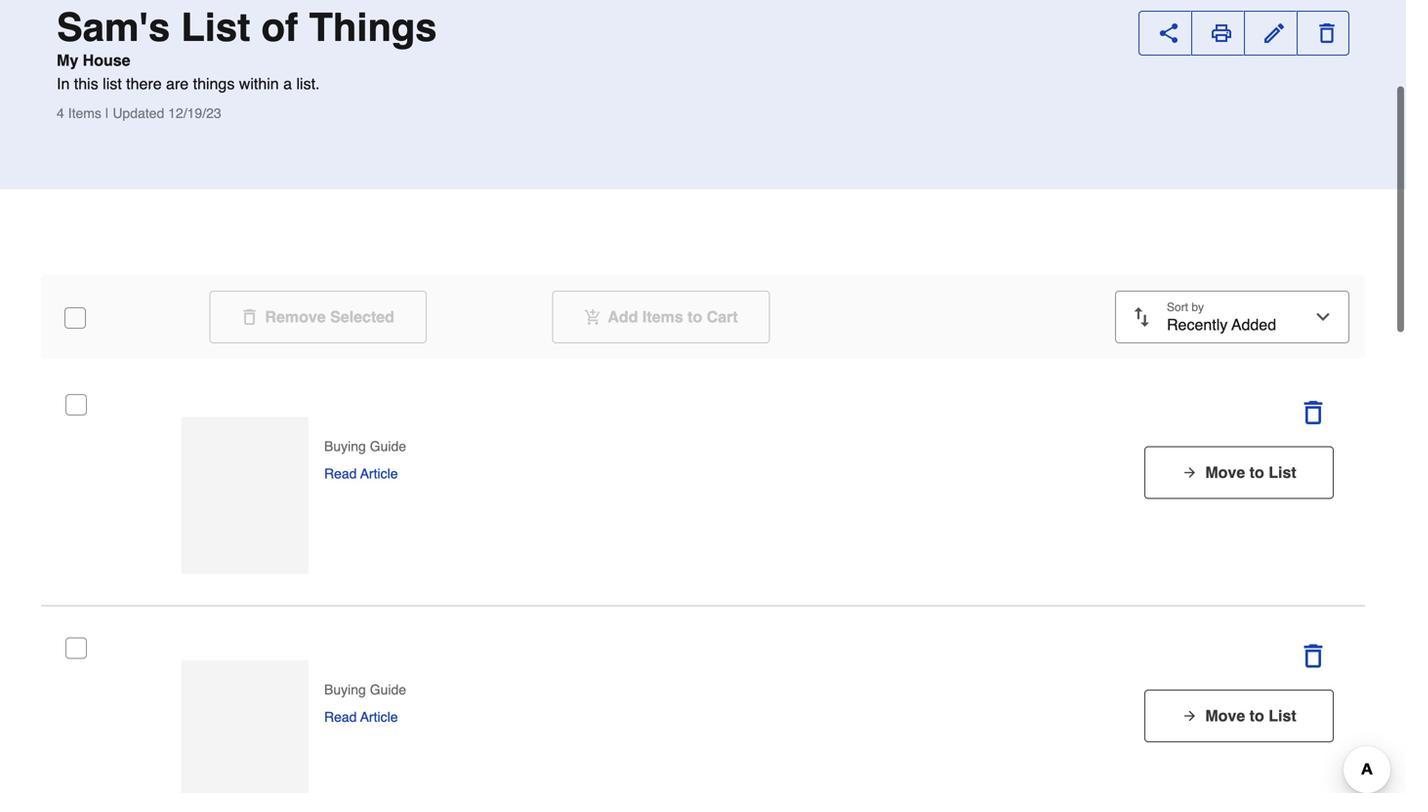 Task type: describe. For each thing, give the bounding box(es) containing it.
a
[[283, 75, 292, 93]]

move to list for arrow right icon
[[1205, 464, 1296, 482]]

article for arrow right icon read article link
[[360, 466, 398, 482]]

to inside button
[[688, 308, 702, 326]]

move to list for arrow right image
[[1205, 707, 1296, 726]]

list inside sam's list of things my house in this list there are things within a list.
[[181, 5, 250, 50]]

in
[[57, 75, 70, 93]]

move for arrow right image
[[1205, 707, 1245, 726]]

read for arrow right image
[[324, 710, 357, 726]]

move for arrow right icon
[[1205, 464, 1245, 482]]

cart
[[707, 308, 738, 326]]

read for arrow right icon
[[324, 466, 357, 482]]

12/19/23
[[168, 105, 221, 121]]

remove selected button
[[209, 291, 427, 344]]

add
[[608, 308, 638, 326]]

selected
[[330, 308, 394, 326]]

trash image inside remove selected "button"
[[242, 310, 257, 325]]

buying guide for arrow right icon read article link
[[324, 439, 406, 455]]

add items to cart
[[608, 308, 738, 326]]

to for arrow right icon
[[1250, 464, 1264, 482]]

items for 4
[[68, 105, 101, 121]]

edit image
[[1265, 23, 1284, 43]]

read article for arrow right icon
[[324, 466, 398, 482]]

are
[[166, 75, 189, 93]]

read article for arrow right image
[[324, 710, 398, 726]]

add items to cart button
[[552, 291, 770, 344]]

remove
[[265, 308, 326, 326]]

|
[[105, 105, 109, 121]]

this
[[74, 75, 98, 93]]

remove selected
[[265, 308, 394, 326]]

guide for arrow right icon
[[370, 439, 406, 455]]

buying for arrow right image read article link
[[324, 683, 366, 698]]

sam's
[[57, 5, 170, 50]]



Task type: locate. For each thing, give the bounding box(es) containing it.
read article link for arrow right icon
[[324, 464, 398, 484]]

1 article from the top
[[360, 466, 398, 482]]

list right arrow right icon
[[1269, 464, 1296, 482]]

0 vertical spatial read
[[324, 466, 357, 482]]

1 vertical spatial guide
[[370, 683, 406, 698]]

my
[[57, 51, 78, 69]]

1 vertical spatial move to list
[[1205, 707, 1296, 726]]

2 vertical spatial list
[[1269, 707, 1296, 726]]

article
[[360, 466, 398, 482], [360, 710, 398, 726]]

to right arrow right icon
[[1250, 464, 1264, 482]]

0 vertical spatial list
[[181, 5, 250, 50]]

trash image
[[1317, 23, 1337, 43], [1302, 645, 1325, 668]]

1 vertical spatial buying guide
[[324, 683, 406, 698]]

guide
[[370, 439, 406, 455], [370, 683, 406, 698]]

1 vertical spatial to
[[1250, 464, 1264, 482]]

1 move from the top
[[1205, 464, 1245, 482]]

4 items | updated 12/19/23
[[57, 105, 221, 121]]

article for arrow right image read article link
[[360, 710, 398, 726]]

0 vertical spatial buying guide
[[324, 439, 406, 455]]

0 vertical spatial trash image
[[1317, 23, 1337, 43]]

house
[[83, 51, 130, 69]]

0 horizontal spatial items
[[68, 105, 101, 121]]

move to list button
[[1144, 447, 1334, 499], [1144, 447, 1334, 499], [1144, 690, 1334, 743], [1144, 690, 1334, 743]]

0 vertical spatial move
[[1205, 464, 1245, 482]]

1 read article link from the top
[[324, 464, 398, 484]]

1 vertical spatial list
[[1269, 464, 1296, 482]]

move right arrow right image
[[1205, 707, 1245, 726]]

0 vertical spatial article
[[360, 466, 398, 482]]

trash image
[[242, 310, 257, 325], [1302, 401, 1325, 425]]

1 read article from the top
[[324, 466, 398, 482]]

1 vertical spatial items
[[642, 308, 683, 326]]

2 move to list from the top
[[1205, 707, 1296, 726]]

1 guide from the top
[[370, 439, 406, 455]]

1 vertical spatial trash image
[[1302, 645, 1325, 668]]

there
[[126, 75, 162, 93]]

sam's list of things my house in this list there are things within a list.
[[57, 5, 437, 93]]

items left '|' at the left of the page
[[68, 105, 101, 121]]

1 vertical spatial read article link
[[324, 708, 398, 727]]

0 vertical spatial read article link
[[324, 464, 398, 484]]

print image
[[1212, 23, 1231, 43]]

0 vertical spatial items
[[68, 105, 101, 121]]

1 vertical spatial buying
[[324, 683, 366, 698]]

items
[[68, 105, 101, 121], [642, 308, 683, 326]]

buying for arrow right icon read article link
[[324, 439, 366, 455]]

1 vertical spatial article
[[360, 710, 398, 726]]

cart add image
[[584, 310, 600, 325]]

list.
[[296, 75, 320, 93]]

list for arrow right icon read article link
[[1269, 464, 1296, 482]]

of
[[261, 5, 298, 50]]

2 read article link from the top
[[324, 708, 398, 727]]

read article link
[[324, 464, 398, 484], [324, 708, 398, 727]]

1 buying guide from the top
[[324, 439, 406, 455]]

guide for arrow right image
[[370, 683, 406, 698]]

list for arrow right image read article link
[[1269, 707, 1296, 726]]

to left cart
[[688, 308, 702, 326]]

items right add
[[642, 308, 683, 326]]

to for arrow right image
[[1250, 707, 1264, 726]]

0 vertical spatial trash image
[[242, 310, 257, 325]]

2 guide from the top
[[370, 683, 406, 698]]

0 vertical spatial guide
[[370, 439, 406, 455]]

things
[[309, 5, 437, 50]]

arrow right image
[[1182, 465, 1197, 481]]

0 horizontal spatial trash image
[[242, 310, 257, 325]]

move right arrow right icon
[[1205, 464, 1245, 482]]

things
[[193, 75, 235, 93]]

to
[[688, 308, 702, 326], [1250, 464, 1264, 482], [1250, 707, 1264, 726]]

move to list right arrow right image
[[1205, 707, 1296, 726]]

2 article from the top
[[360, 710, 398, 726]]

2 buying from the top
[[324, 683, 366, 698]]

buying guide
[[324, 439, 406, 455], [324, 683, 406, 698]]

buying guide for arrow right image read article link
[[324, 683, 406, 698]]

move
[[1205, 464, 1245, 482], [1205, 707, 1245, 726]]

1 horizontal spatial trash image
[[1302, 401, 1325, 425]]

1 buying from the top
[[324, 439, 366, 455]]

0 vertical spatial move to list
[[1205, 464, 1296, 482]]

1 read from the top
[[324, 466, 357, 482]]

1 vertical spatial read article
[[324, 710, 398, 726]]

read article
[[324, 466, 398, 482], [324, 710, 398, 726]]

items for add
[[642, 308, 683, 326]]

list
[[181, 5, 250, 50], [1269, 464, 1296, 482], [1269, 707, 1296, 726]]

2 vertical spatial to
[[1250, 707, 1264, 726]]

1 move to list from the top
[[1205, 464, 1296, 482]]

updated
[[113, 105, 164, 121]]

read
[[324, 466, 357, 482], [324, 710, 357, 726]]

0 vertical spatial read article
[[324, 466, 398, 482]]

1 vertical spatial read
[[324, 710, 357, 726]]

move to list
[[1205, 464, 1296, 482], [1205, 707, 1296, 726]]

arrow right image
[[1182, 709, 1197, 725]]

0 vertical spatial buying
[[324, 439, 366, 455]]

4
[[57, 105, 64, 121]]

share image
[[1159, 23, 1179, 43]]

2 read from the top
[[324, 710, 357, 726]]

list right arrow right image
[[1269, 707, 1296, 726]]

move to list right arrow right icon
[[1205, 464, 1296, 482]]

read article link for arrow right image
[[324, 708, 398, 727]]

within
[[239, 75, 279, 93]]

buying
[[324, 439, 366, 455], [324, 683, 366, 698]]

items inside button
[[642, 308, 683, 326]]

to right arrow right image
[[1250, 707, 1264, 726]]

list up things
[[181, 5, 250, 50]]

1 vertical spatial move
[[1205, 707, 1245, 726]]

0 vertical spatial to
[[688, 308, 702, 326]]

2 buying guide from the top
[[324, 683, 406, 698]]

2 read article from the top
[[324, 710, 398, 726]]

list
[[103, 75, 122, 93]]

2 move from the top
[[1205, 707, 1245, 726]]

1 vertical spatial trash image
[[1302, 401, 1325, 425]]

1 horizontal spatial items
[[642, 308, 683, 326]]



Task type: vqa. For each thing, say whether or not it's contained in the screenshot.
Minimum Outdoor Temperature
no



